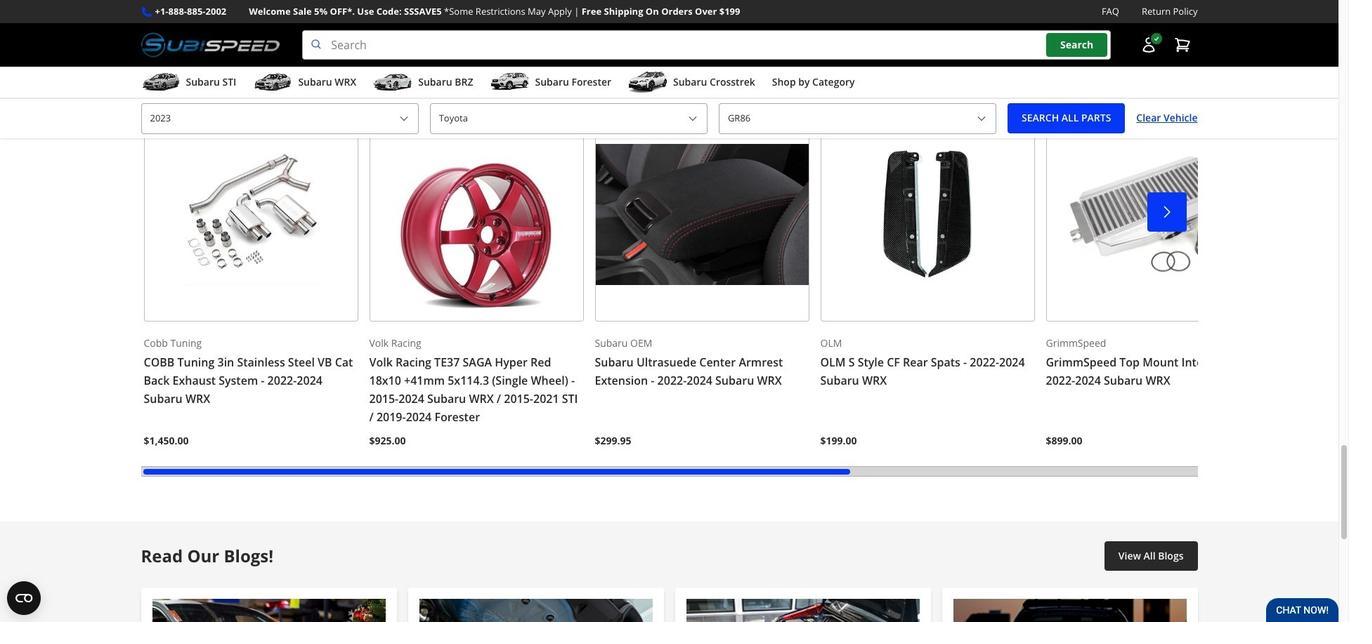 Task type: vqa. For each thing, say whether or not it's contained in the screenshot.
Coilovers image
no



Task type: locate. For each thing, give the bounding box(es) containing it.
select model image
[[977, 113, 988, 124]]

select year image
[[398, 113, 410, 124]]

a subaru crosstrek thumbnail image image
[[629, 72, 668, 93]]

subispeed logo image
[[141, 30, 280, 60]]

a subaru brz thumbnail image image
[[373, 72, 413, 93]]

wrx/sti interior image
[[152, 600, 386, 623]]

a subaru sti thumbnail image image
[[141, 72, 180, 93]]

wrx/sti engine bay image
[[686, 600, 920, 623]]

grm113049 grimmspeed top mount intercooler 2022+ subaru wrx, image
[[1046, 108, 1261, 322]]



Task type: describe. For each thing, give the bounding box(es) containing it.
select make image
[[687, 113, 699, 124]]

subj2010vc001 subaru ultrasuede center armrest extension - 2022+ subaru wrx, image
[[595, 108, 810, 322]]

button image
[[1141, 37, 1158, 54]]

a subaru forester thumbnail image image
[[490, 72, 530, 93]]

Select Model button
[[719, 103, 997, 134]]

a subaru wrx thumbnail image image
[[253, 72, 293, 93]]

Select Make button
[[430, 103, 708, 134]]

search input field
[[302, 30, 1111, 60]]

vlkwvdgy41ehr volk te37 saga hyper red 18x10 +41 - 2015+ wrx / 2015+ stix4, image
[[369, 108, 584, 322]]

olmb.47011.1 olm s style carbon fiber rear spats - 2022+ subaru wrx, image
[[821, 108, 1035, 322]]

Select Year button
[[141, 103, 419, 134]]

wrx/sti exhaust image
[[419, 600, 653, 623]]

wrx/sti aftermarket light image
[[954, 600, 1187, 623]]

cob516100 cobb tuning 3in stainless steel vb cat back exhaust system 22+ subaru wrx, image
[[144, 108, 358, 322]]

open widget image
[[7, 582, 41, 616]]



